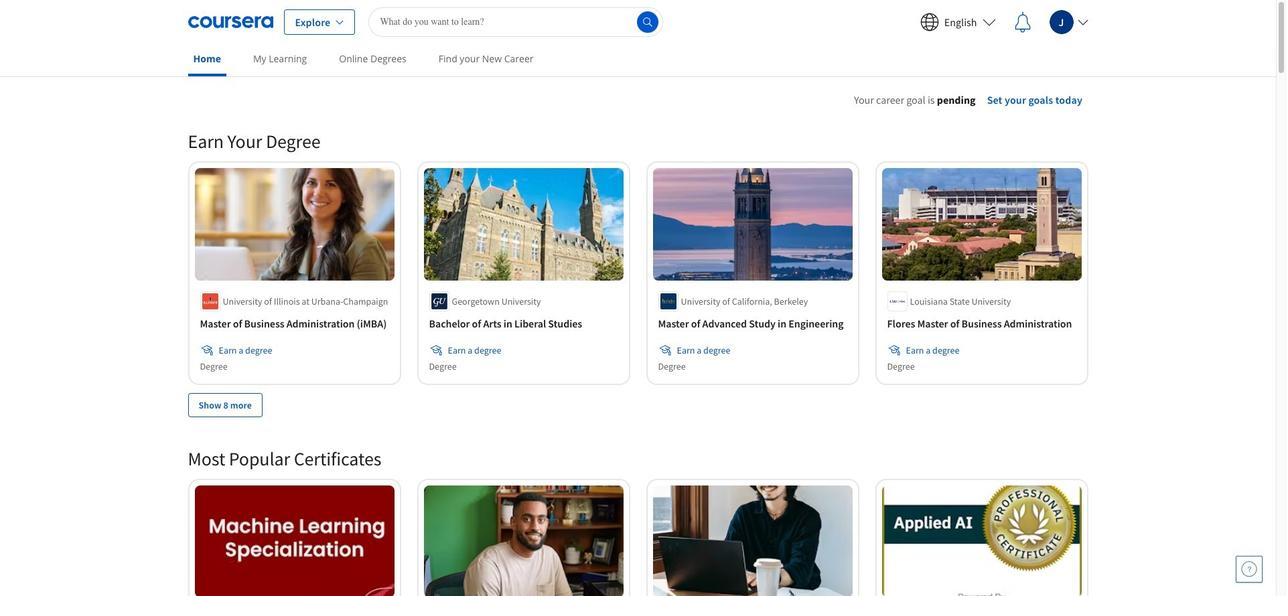 Task type: vqa. For each thing, say whether or not it's contained in the screenshot.
Authentication Modal dialog
no



Task type: locate. For each thing, give the bounding box(es) containing it.
None search field
[[369, 7, 664, 37]]

help center image
[[1241, 561, 1258, 578]]

region
[[798, 111, 1233, 243]]



Task type: describe. For each thing, give the bounding box(es) containing it.
earn your degree collection element
[[180, 108, 1096, 439]]

coursera image
[[188, 11, 273, 32]]

most popular certificates collection element
[[180, 425, 1096, 596]]

What do you want to learn? text field
[[369, 7, 664, 37]]



